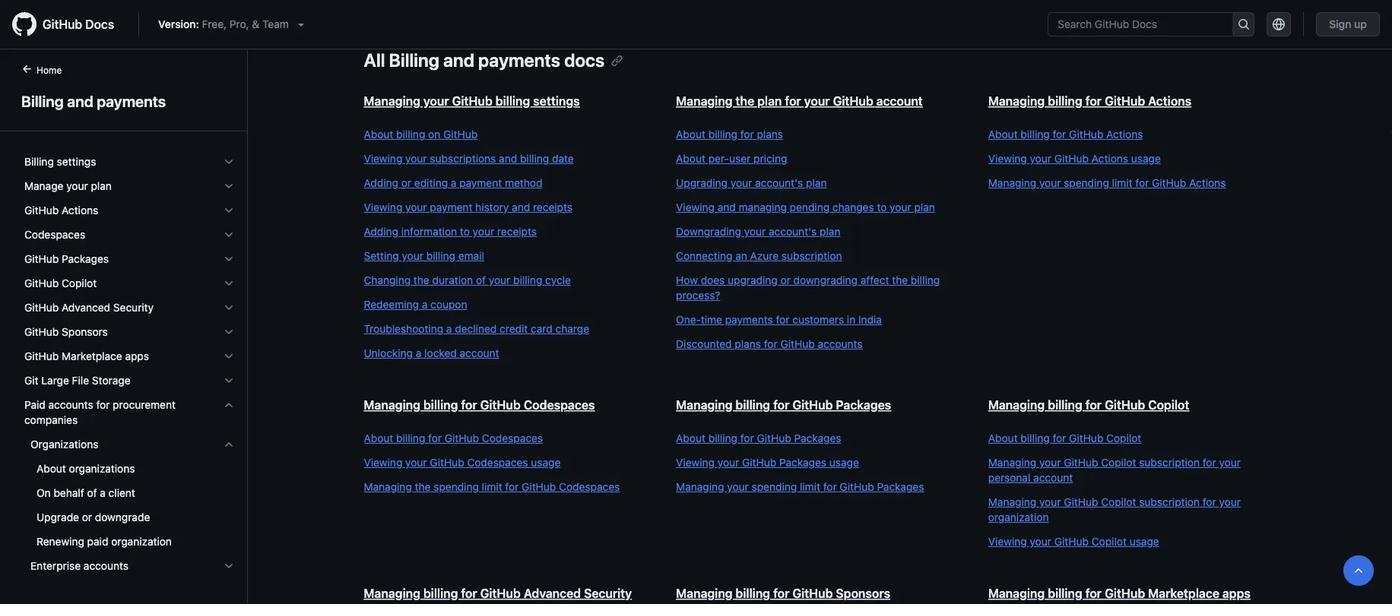 Task type: locate. For each thing, give the bounding box(es) containing it.
your for viewing your subscriptions and billing date
[[405, 152, 427, 165]]

troubleshooting a declined credit card charge link
[[364, 322, 646, 337]]

a for coupon
[[422, 298, 428, 311]]

receipts
[[533, 201, 573, 214], [497, 225, 537, 238]]

1 organizations element from the top
[[12, 433, 247, 554]]

4 sc 9kayk9 0 image from the top
[[223, 253, 235, 265]]

organization down the upgrade or downgrade link at the bottom left of the page
[[111, 536, 172, 548]]

6 sc 9kayk9 0 image from the top
[[223, 560, 235, 573]]

github actions button
[[18, 198, 241, 223]]

1 horizontal spatial limit
[[800, 481, 821, 494]]

connecting an azure subscription link
[[676, 249, 958, 264]]

file
[[72, 375, 89, 387]]

0 vertical spatial account
[[877, 94, 923, 108]]

subscription inside managing your github copilot subscription for your organization
[[1139, 496, 1200, 509]]

codespaces
[[24, 229, 85, 241], [524, 398, 595, 413], [482, 432, 543, 445], [467, 457, 528, 469], [559, 481, 620, 494]]

of down email
[[476, 274, 486, 287]]

codespaces inside codespaces dropdown button
[[24, 229, 85, 241]]

account's
[[755, 177, 803, 189], [769, 225, 817, 238]]

sc 9kayk9 0 image inside billing settings dropdown button
[[223, 156, 235, 168]]

5 sc 9kayk9 0 image from the top
[[223, 278, 235, 290]]

about billing on github link
[[364, 127, 646, 142]]

1 horizontal spatial or
[[401, 177, 411, 189]]

paid accounts for procurement companies element
[[12, 393, 247, 579], [12, 433, 247, 579]]

0 vertical spatial payment
[[460, 177, 502, 189]]

all billing and payments docs link
[[364, 49, 623, 71]]

to right changes
[[877, 201, 887, 214]]

managing the spending limit for github codespaces link
[[364, 480, 646, 495]]

billing inside "link"
[[396, 432, 425, 445]]

a right "editing"
[[451, 177, 457, 189]]

managing billing for github marketplace apps
[[989, 587, 1251, 601]]

usage down 'managing your github copilot subscription for your organization' link
[[1130, 536, 1160, 548]]

viewing down about billing for github packages
[[676, 457, 715, 469]]

billing for about billing for github codespaces
[[396, 432, 425, 445]]

subscription down managing your github copilot subscription for your personal account link
[[1139, 496, 1200, 509]]

0 vertical spatial advanced
[[62, 302, 110, 314]]

usage down about billing for github codespaces "link"
[[531, 457, 561, 469]]

pricing
[[754, 152, 787, 165]]

paid accounts for procurement companies element containing organizations
[[12, 433, 247, 579]]

&
[[252, 18, 259, 30]]

1 sc 9kayk9 0 image from the top
[[223, 156, 235, 168]]

1 horizontal spatial of
[[476, 274, 486, 287]]

a
[[451, 177, 457, 189], [422, 298, 428, 311], [446, 323, 452, 335], [416, 347, 422, 360], [100, 487, 106, 500]]

the down viewing your github codespaces usage
[[415, 481, 431, 494]]

managing
[[739, 201, 787, 214]]

subscription down the "downgrading your account's plan" link
[[782, 250, 842, 262]]

0 vertical spatial adding
[[364, 177, 398, 189]]

1 horizontal spatial sponsors
[[836, 587, 891, 601]]

billing down home link
[[21, 92, 64, 110]]

for inside managing your github copilot subscription for your organization
[[1203, 496, 1217, 509]]

about billing for github copilot link
[[989, 431, 1270, 446]]

2 sc 9kayk9 0 image from the top
[[223, 302, 235, 314]]

subscription down about billing for github copilot link
[[1139, 457, 1200, 469]]

to
[[877, 201, 887, 214], [460, 225, 470, 238]]

viewing down 'about billing on github'
[[364, 152, 403, 165]]

about per-user pricing link
[[676, 151, 958, 167]]

1 vertical spatial payment
[[430, 201, 473, 214]]

limit down viewing your github actions usage link
[[1112, 177, 1133, 189]]

billing and payments element
[[0, 62, 248, 603]]

0 horizontal spatial account
[[460, 347, 499, 360]]

or left "editing"
[[401, 177, 411, 189]]

upgrading your account's plan
[[676, 177, 827, 189]]

user
[[729, 152, 751, 165]]

sc 9kayk9 0 image for settings
[[223, 156, 235, 168]]

tooltip
[[1344, 556, 1374, 586]]

copilot down managing your github copilot subscription for your personal account
[[1101, 496, 1137, 509]]

redeeming a coupon
[[364, 298, 467, 311]]

billing for billing settings
[[24, 156, 54, 168]]

subscription for managing your github copilot subscription for your organization
[[1139, 496, 1200, 509]]

1 horizontal spatial spending
[[752, 481, 797, 494]]

payments up billing settings dropdown button
[[97, 92, 166, 110]]

2 adding from the top
[[364, 225, 398, 238]]

paid
[[24, 399, 45, 411]]

github inside 'link'
[[443, 128, 478, 141]]

1 vertical spatial receipts
[[497, 225, 537, 238]]

github actions
[[24, 204, 98, 217]]

viewing for viewing and managing pending changes to your plan
[[676, 201, 715, 214]]

subscription inside managing your github copilot subscription for your personal account
[[1139, 457, 1200, 469]]

your
[[423, 94, 449, 108], [804, 94, 830, 108], [405, 152, 427, 165], [1030, 152, 1052, 165], [731, 177, 752, 189], [1040, 177, 1061, 189], [66, 180, 88, 192], [405, 201, 427, 214], [890, 201, 912, 214], [473, 225, 494, 238], [744, 225, 766, 238], [402, 250, 424, 262], [489, 274, 511, 287], [405, 457, 427, 469], [718, 457, 739, 469], [1040, 457, 1061, 469], [1219, 457, 1241, 469], [727, 481, 749, 494], [1040, 496, 1061, 509], [1219, 496, 1241, 509], [1030, 536, 1052, 548]]

a down coupon
[[446, 323, 452, 335]]

or inside the billing and payments element
[[82, 511, 92, 524]]

a for locked
[[416, 347, 422, 360]]

1 horizontal spatial apps
[[1223, 587, 1251, 601]]

1 vertical spatial organization
[[111, 536, 172, 548]]

1 vertical spatial billing
[[21, 92, 64, 110]]

personal
[[989, 472, 1031, 484]]

managing inside managing your github copilot subscription for your personal account
[[989, 457, 1037, 469]]

receipts down method
[[533, 201, 573, 214]]

organizations element containing about organizations
[[12, 457, 247, 554]]

billing and payments link
[[18, 90, 229, 113]]

0 horizontal spatial organization
[[111, 536, 172, 548]]

free,
[[202, 18, 227, 30]]

1 horizontal spatial security
[[584, 587, 632, 601]]

spending for codespaces
[[434, 481, 479, 494]]

0 horizontal spatial apps
[[125, 350, 149, 363]]

1 horizontal spatial marketplace
[[1148, 587, 1220, 601]]

sc 9kayk9 0 image inside git large file storage dropdown button
[[223, 375, 235, 387]]

adding left "editing"
[[364, 177, 398, 189]]

sc 9kayk9 0 image inside enterprise accounts "dropdown button"
[[223, 560, 235, 573]]

account inside managing your github copilot subscription for your personal account
[[1034, 472, 1073, 484]]

sc 9kayk9 0 image inside github actions dropdown button
[[223, 205, 235, 217]]

2 vertical spatial accounts
[[84, 560, 129, 573]]

0 horizontal spatial marketplace
[[62, 350, 122, 363]]

settings
[[533, 94, 580, 108], [57, 156, 96, 168]]

0 horizontal spatial advanced
[[62, 302, 110, 314]]

your for viewing your github actions usage
[[1030, 152, 1052, 165]]

sponsors inside dropdown button
[[62, 326, 108, 338]]

billing inside how does upgrading or downgrading affect the billing process?
[[911, 274, 940, 287]]

2 sc 9kayk9 0 image from the top
[[223, 180, 235, 192]]

spending down 'viewing your github packages usage'
[[752, 481, 797, 494]]

docs
[[564, 49, 605, 71]]

unlocking a locked account
[[364, 347, 499, 360]]

billing inside 'link'
[[396, 128, 425, 141]]

copilot down managing your github copilot subscription for your organization
[[1092, 536, 1127, 548]]

copilot inside managing your github copilot subscription for your organization
[[1101, 496, 1137, 509]]

accounts up companies on the bottom of the page
[[48, 399, 93, 411]]

7 sc 9kayk9 0 image from the top
[[223, 439, 235, 451]]

accounts
[[818, 338, 863, 351], [48, 399, 93, 411], [84, 560, 129, 573]]

your inside dropdown button
[[66, 180, 88, 192]]

sc 9kayk9 0 image inside github advanced security dropdown button
[[223, 302, 235, 314]]

1 vertical spatial account's
[[769, 225, 817, 238]]

limit down viewing your github codespaces usage link
[[482, 481, 502, 494]]

2 horizontal spatial account
[[1034, 472, 1073, 484]]

and up downgrading
[[718, 201, 736, 214]]

plan down billing settings dropdown button
[[91, 180, 112, 192]]

receipts down viewing your payment history and receipts link
[[497, 225, 537, 238]]

plan down viewing and managing pending changes to your plan link
[[820, 225, 841, 238]]

0 vertical spatial security
[[113, 302, 154, 314]]

0 horizontal spatial payments
[[97, 92, 166, 110]]

spending down viewing your github codespaces usage
[[434, 481, 479, 494]]

marketplace
[[62, 350, 122, 363], [1148, 587, 1220, 601]]

2 vertical spatial account
[[1034, 472, 1073, 484]]

packages inside dropdown button
[[62, 253, 109, 265]]

1 vertical spatial subscription
[[1139, 457, 1200, 469]]

select language: current language is english image
[[1273, 18, 1285, 30]]

payment inside adding or editing a payment method link
[[460, 177, 502, 189]]

copilot inside managing your github copilot subscription for your personal account
[[1101, 457, 1137, 469]]

payment up adding information to your receipts
[[430, 201, 473, 214]]

1 vertical spatial of
[[87, 487, 97, 500]]

account's down the 'viewing and managing pending changes to your plan' at the top of the page
[[769, 225, 817, 238]]

plans
[[757, 128, 783, 141], [735, 338, 761, 351]]

managing for managing billing for github advanced security
[[364, 587, 420, 601]]

viewing down about billing for github actions
[[989, 152, 1027, 165]]

0 horizontal spatial security
[[113, 302, 154, 314]]

how does upgrading or downgrading affect the billing process? link
[[676, 273, 958, 303]]

4 sc 9kayk9 0 image from the top
[[223, 375, 235, 387]]

0 horizontal spatial or
[[82, 511, 92, 524]]

the up about billing for plans
[[736, 94, 755, 108]]

0 horizontal spatial settings
[[57, 156, 96, 168]]

storage
[[92, 375, 131, 387]]

sc 9kayk9 0 image inside manage your plan dropdown button
[[223, 180, 235, 192]]

1 horizontal spatial settings
[[533, 94, 580, 108]]

0 vertical spatial billing
[[389, 49, 439, 71]]

1 vertical spatial adding
[[364, 225, 398, 238]]

the down the setting your billing email at top left
[[414, 274, 430, 287]]

subscription for managing your github copilot subscription for your personal account
[[1139, 457, 1200, 469]]

sc 9kayk9 0 image inside the github packages dropdown button
[[223, 253, 235, 265]]

plans down one-time payments for customers in india
[[735, 338, 761, 351]]

managing billing for github sponsors link
[[676, 587, 891, 601]]

changes
[[833, 201, 874, 214]]

0 vertical spatial marketplace
[[62, 350, 122, 363]]

settings up manage your plan
[[57, 156, 96, 168]]

organizations element
[[12, 433, 247, 554], [12, 457, 247, 554]]

0 vertical spatial or
[[401, 177, 411, 189]]

1 vertical spatial payments
[[97, 92, 166, 110]]

2 vertical spatial or
[[82, 511, 92, 524]]

viewing down the upgrading
[[676, 201, 715, 214]]

organization
[[989, 511, 1049, 524], [111, 536, 172, 548]]

usage down 'about billing for github packages' link at the bottom of the page
[[830, 457, 859, 469]]

a left locked
[[416, 347, 422, 360]]

sc 9kayk9 0 image
[[223, 229, 235, 241], [223, 302, 235, 314], [223, 351, 235, 363], [223, 375, 235, 387], [223, 399, 235, 411], [223, 560, 235, 573]]

a left coupon
[[422, 298, 428, 311]]

1 horizontal spatial organization
[[989, 511, 1049, 524]]

0 vertical spatial payments
[[478, 49, 560, 71]]

and down home link
[[67, 92, 93, 110]]

viewing your github packages usage link
[[676, 456, 958, 471]]

about billing on github
[[364, 128, 478, 141]]

your for managing your spending limit for github actions
[[1040, 177, 1061, 189]]

billing inside dropdown button
[[24, 156, 54, 168]]

0 vertical spatial to
[[877, 201, 887, 214]]

1 vertical spatial advanced
[[524, 587, 581, 601]]

enterprise accounts button
[[18, 554, 241, 579]]

copilot down about billing for github copilot link
[[1101, 457, 1137, 469]]

billing for billing and payments
[[21, 92, 64, 110]]

settings down docs at the left of the page
[[533, 94, 580, 108]]

payments for billing and payments
[[97, 92, 166, 110]]

5 sc 9kayk9 0 image from the top
[[223, 399, 235, 411]]

1 horizontal spatial payments
[[478, 49, 560, 71]]

github docs link
[[12, 12, 126, 37]]

2 horizontal spatial or
[[781, 274, 791, 287]]

3 sc 9kayk9 0 image from the top
[[223, 351, 235, 363]]

limit down viewing your github packages usage link at bottom
[[800, 481, 821, 494]]

viewing down the personal
[[989, 536, 1027, 548]]

2 paid accounts for procurement companies element from the top
[[12, 433, 247, 579]]

managing for managing your spending limit for github actions
[[989, 177, 1037, 189]]

managing for managing billing for github marketplace apps
[[989, 587, 1045, 601]]

security
[[113, 302, 154, 314], [584, 587, 632, 601]]

charge
[[556, 323, 589, 335]]

actions inside "link"
[[1107, 128, 1143, 141]]

codespaces inside managing the spending limit for github codespaces link
[[559, 481, 620, 494]]

0 vertical spatial accounts
[[818, 338, 863, 351]]

github inside "link"
[[1069, 128, 1104, 141]]

1 vertical spatial sponsors
[[836, 587, 891, 601]]

managing billing for github codespaces link
[[364, 398, 595, 413]]

2 horizontal spatial limit
[[1112, 177, 1133, 189]]

spending for actions
[[1064, 177, 1109, 189]]

1 vertical spatial accounts
[[48, 399, 93, 411]]

managing billing for github advanced security link
[[364, 587, 632, 601]]

spending down viewing your github actions usage
[[1064, 177, 1109, 189]]

managing your spending limit for github packages link
[[676, 480, 958, 495]]

github inside "link"
[[445, 432, 479, 445]]

payment up history
[[460, 177, 502, 189]]

viewing your github codespaces usage
[[364, 457, 561, 469]]

3 sc 9kayk9 0 image from the top
[[223, 205, 235, 217]]

2 vertical spatial billing
[[24, 156, 54, 168]]

usage
[[1131, 152, 1161, 165], [531, 457, 561, 469], [830, 457, 859, 469], [1130, 536, 1160, 548]]

apps inside dropdown button
[[125, 350, 149, 363]]

accounts down the in
[[818, 338, 863, 351]]

copilot up managing your github copilot subscription for your personal account link
[[1107, 432, 1142, 445]]

account's down the pricing
[[755, 177, 803, 189]]

billing inside "link"
[[1021, 128, 1050, 141]]

about inside the billing and payments element
[[37, 463, 66, 475]]

0 horizontal spatial spending
[[434, 481, 479, 494]]

accounts down renewing paid organization
[[84, 560, 129, 573]]

0 horizontal spatial of
[[87, 487, 97, 500]]

github
[[43, 17, 82, 32], [452, 94, 493, 108], [833, 94, 874, 108], [1105, 94, 1145, 108], [443, 128, 478, 141], [1069, 128, 1104, 141], [1055, 152, 1089, 165], [1152, 177, 1187, 189], [24, 204, 59, 217], [24, 253, 59, 265], [24, 277, 59, 290], [24, 302, 59, 314], [24, 326, 59, 338], [781, 338, 815, 351], [24, 350, 59, 363], [480, 398, 521, 413], [793, 398, 833, 413], [1105, 398, 1145, 413], [445, 432, 479, 445], [757, 432, 791, 445], [1069, 432, 1104, 445], [430, 457, 464, 469], [742, 457, 777, 469], [1064, 457, 1099, 469], [522, 481, 556, 494], [840, 481, 874, 494], [1064, 496, 1099, 509], [1055, 536, 1089, 548], [480, 587, 521, 601], [793, 587, 833, 601], [1105, 587, 1145, 601]]

sign
[[1330, 18, 1352, 30]]

sc 9kayk9 0 image inside github marketplace apps dropdown button
[[223, 351, 235, 363]]

2 organizations element from the top
[[12, 457, 247, 554]]

on
[[37, 487, 51, 500]]

sc 9kayk9 0 image
[[223, 156, 235, 168], [223, 180, 235, 192], [223, 205, 235, 217], [223, 253, 235, 265], [223, 278, 235, 290], [223, 326, 235, 338], [223, 439, 235, 451]]

in
[[847, 314, 856, 326]]

github sponsors button
[[18, 320, 241, 345]]

about inside 'link'
[[364, 128, 393, 141]]

payments
[[478, 49, 560, 71], [97, 92, 166, 110], [725, 314, 773, 326]]

github advanced security button
[[18, 296, 241, 320]]

accounts inside paid accounts for procurement companies
[[48, 399, 93, 411]]

troubleshooting a declined credit card charge
[[364, 323, 589, 335]]

about for managing your github billing settings
[[364, 128, 393, 141]]

0 vertical spatial subscription
[[782, 250, 842, 262]]

managing your github billing settings
[[364, 94, 580, 108]]

adding up setting
[[364, 225, 398, 238]]

0 horizontal spatial sponsors
[[62, 326, 108, 338]]

up
[[1355, 18, 1367, 30]]

setting your billing email
[[364, 250, 484, 262]]

of
[[476, 274, 486, 287], [87, 487, 97, 500]]

your for upgrading your account's plan
[[731, 177, 752, 189]]

managing inside managing your github copilot subscription for your organization
[[989, 496, 1037, 509]]

sc 9kayk9 0 image for for
[[223, 399, 235, 411]]

sc 9kayk9 0 image inside github copilot dropdown button
[[223, 278, 235, 290]]

1 vertical spatial plans
[[735, 338, 761, 351]]

or right upgrading
[[781, 274, 791, 287]]

enterprise accounts
[[30, 560, 129, 573]]

plan down about per-user pricing "link"
[[806, 177, 827, 189]]

or down on behalf of a client
[[82, 511, 92, 524]]

actions inside dropdown button
[[62, 204, 98, 217]]

duration
[[432, 274, 473, 287]]

2 vertical spatial payments
[[725, 314, 773, 326]]

the right affect
[[892, 274, 908, 287]]

sponsors
[[62, 326, 108, 338], [836, 587, 891, 601]]

0 vertical spatial sponsors
[[62, 326, 108, 338]]

0 vertical spatial apps
[[125, 350, 149, 363]]

managing
[[364, 94, 420, 108], [676, 94, 733, 108], [989, 94, 1045, 108], [989, 177, 1037, 189], [364, 398, 420, 413], [676, 398, 733, 413], [989, 398, 1045, 413], [989, 457, 1037, 469], [364, 481, 412, 494], [676, 481, 724, 494], [989, 496, 1037, 509], [364, 587, 420, 601], [676, 587, 733, 601], [989, 587, 1045, 601]]

for inside paid accounts for procurement companies
[[96, 399, 110, 411]]

viewing up setting
[[364, 201, 403, 214]]

a left the client at the left of page
[[100, 487, 106, 500]]

procurement
[[113, 399, 176, 411]]

your for managing your spending limit for github packages
[[727, 481, 749, 494]]

6 sc 9kayk9 0 image from the top
[[223, 326, 235, 338]]

payments up managing your github billing settings
[[478, 49, 560, 71]]

of right behalf
[[87, 487, 97, 500]]

managing your spending limit for github packages
[[676, 481, 924, 494]]

1 sc 9kayk9 0 image from the top
[[223, 229, 235, 241]]

to down viewing your payment history and receipts
[[460, 225, 470, 238]]

accounts inside discounted plans for github accounts link
[[818, 338, 863, 351]]

payments up discounted plans for github accounts
[[725, 314, 773, 326]]

viewing
[[364, 152, 403, 165], [989, 152, 1027, 165], [364, 201, 403, 214], [676, 201, 715, 214], [364, 457, 403, 469], [676, 457, 715, 469], [989, 536, 1027, 548]]

usage for codespaces
[[531, 457, 561, 469]]

about for managing billing for github copilot
[[989, 432, 1018, 445]]

sc 9kayk9 0 image for file
[[223, 375, 235, 387]]

1 vertical spatial or
[[781, 274, 791, 287]]

plans up the pricing
[[757, 128, 783, 141]]

sc 9kayk9 0 image for your
[[223, 180, 235, 192]]

organization inside renewing paid organization link
[[111, 536, 172, 548]]

limit for actions
[[1112, 177, 1133, 189]]

sc 9kayk9 0 image for packages
[[223, 253, 235, 265]]

sc 9kayk9 0 image inside github sponsors dropdown button
[[223, 326, 235, 338]]

billing for managing billing for github codespaces
[[423, 398, 458, 413]]

the
[[736, 94, 755, 108], [414, 274, 430, 287], [892, 274, 908, 287], [415, 481, 431, 494]]

payments for one-time payments for customers in india
[[725, 314, 773, 326]]

usage down about billing for github actions "link"
[[1131, 152, 1161, 165]]

copilot up github advanced security
[[62, 277, 97, 290]]

billing right all
[[389, 49, 439, 71]]

a inside 'link'
[[422, 298, 428, 311]]

1 adding from the top
[[364, 177, 398, 189]]

2 horizontal spatial payments
[[725, 314, 773, 326]]

about billing for github packages link
[[676, 431, 958, 446]]

1 paid accounts for procurement companies element from the top
[[12, 393, 247, 579]]

about
[[364, 128, 393, 141], [676, 128, 706, 141], [989, 128, 1018, 141], [676, 152, 706, 165], [364, 432, 393, 445], [676, 432, 706, 445], [989, 432, 1018, 445], [37, 463, 66, 475]]

1 horizontal spatial advanced
[[524, 587, 581, 601]]

adding inside adding or editing a payment method link
[[364, 177, 398, 189]]

upgrade
[[37, 511, 79, 524]]

sign up link
[[1317, 12, 1380, 37]]

viewing for viewing your github actions usage
[[989, 152, 1027, 165]]

sc 9kayk9 0 image inside paid accounts for procurement companies dropdown button
[[223, 399, 235, 411]]

0 vertical spatial account's
[[755, 177, 803, 189]]

managing the plan for your github account link
[[676, 94, 923, 108]]

1 vertical spatial settings
[[57, 156, 96, 168]]

packages
[[62, 253, 109, 265], [836, 398, 891, 413], [794, 432, 841, 445], [780, 457, 827, 469], [877, 481, 924, 494]]

billing up manage
[[24, 156, 54, 168]]

about inside "link"
[[989, 128, 1018, 141]]

managing your github copilot subscription for your personal account link
[[989, 456, 1270, 486]]

viewing your github copilot usage link
[[989, 535, 1270, 550]]

viewing your github codespaces usage link
[[364, 456, 646, 471]]

viewing down about billing for github codespaces
[[364, 457, 403, 469]]

github inside managing your github copilot subscription for your organization
[[1064, 496, 1099, 509]]

apps
[[125, 350, 149, 363], [1223, 587, 1251, 601]]

marketplace down viewing your github copilot usage link
[[1148, 587, 1220, 601]]

for inside "link"
[[428, 432, 442, 445]]

managing billing for github marketplace apps link
[[989, 587, 1251, 601]]

None search field
[[1048, 12, 1255, 37]]

organizations element containing organizations
[[12, 433, 247, 554]]

git large file storage button
[[18, 369, 241, 393]]

0 horizontal spatial limit
[[482, 481, 502, 494]]

2 horizontal spatial spending
[[1064, 177, 1109, 189]]

organization down the personal
[[989, 511, 1049, 524]]

0 vertical spatial organization
[[989, 511, 1049, 524]]

0 horizontal spatial to
[[460, 225, 470, 238]]

accounts inside enterprise accounts "dropdown button"
[[84, 560, 129, 573]]

payments inside one-time payments for customers in india link
[[725, 314, 773, 326]]

marketplace up file
[[62, 350, 122, 363]]

your for viewing your github packages usage
[[718, 457, 739, 469]]

payments inside billing and payments link
[[97, 92, 166, 110]]

1 horizontal spatial to
[[877, 201, 887, 214]]

adding inside adding information to your receipts link
[[364, 225, 398, 238]]

2 vertical spatial subscription
[[1139, 496, 1200, 509]]

managing for managing the plan for your github account
[[676, 94, 733, 108]]



Task type: describe. For each thing, give the bounding box(es) containing it.
payment inside viewing your payment history and receipts link
[[430, 201, 473, 214]]

spending for packages
[[752, 481, 797, 494]]

managing for managing billing for github packages
[[676, 398, 733, 413]]

behalf
[[54, 487, 84, 500]]

your for setting your billing email
[[402, 250, 424, 262]]

downgrading your account's plan
[[676, 225, 841, 238]]

downgrading
[[794, 274, 858, 287]]

renewing paid organization link
[[18, 530, 241, 554]]

managing billing for github codespaces
[[364, 398, 595, 413]]

per-
[[709, 152, 729, 165]]

billing for managing billing for github sponsors
[[736, 587, 770, 601]]

on behalf of a client
[[37, 487, 135, 500]]

changing
[[364, 274, 411, 287]]

usage for packages
[[830, 457, 859, 469]]

billing for about billing for github packages
[[709, 432, 738, 445]]

github advanced security
[[24, 302, 154, 314]]

accounts for paid accounts for procurement companies
[[48, 399, 93, 411]]

managing for managing billing for github copilot
[[989, 398, 1045, 413]]

accounts for enterprise accounts
[[84, 560, 129, 573]]

billing for about billing for github actions
[[1021, 128, 1050, 141]]

editing
[[414, 177, 448, 189]]

managing for managing your github copilot subscription for your organization
[[989, 496, 1037, 509]]

security inside dropdown button
[[113, 302, 154, 314]]

adding or editing a payment method
[[364, 177, 543, 189]]

managing your spending limit for github actions link
[[989, 176, 1270, 191]]

1 vertical spatial apps
[[1223, 587, 1251, 601]]

viewing your payment history and receipts
[[364, 201, 573, 214]]

for inside managing your github copilot subscription for your personal account
[[1203, 457, 1217, 469]]

usage for actions
[[1131, 152, 1161, 165]]

managing billing for github packages link
[[676, 398, 891, 413]]

codespaces inside about billing for github codespaces "link"
[[482, 432, 543, 445]]

about organizations link
[[18, 457, 241, 481]]

1 horizontal spatial account
[[877, 94, 923, 108]]

about billing for github codespaces
[[364, 432, 543, 445]]

declined
[[455, 323, 497, 335]]

account's for upgrading your account's plan
[[755, 177, 803, 189]]

copilot inside about billing for github copilot link
[[1107, 432, 1142, 445]]

search image
[[1238, 18, 1250, 30]]

organization inside managing your github copilot subscription for your organization
[[989, 511, 1049, 524]]

pro,
[[230, 18, 249, 30]]

downgrade
[[95, 511, 150, 524]]

paid
[[87, 536, 108, 548]]

about organizations
[[37, 463, 135, 475]]

managing for managing your spending limit for github packages
[[676, 481, 724, 494]]

on behalf of a client link
[[18, 481, 241, 506]]

billing for managing billing for github advanced security
[[423, 587, 458, 601]]

0 vertical spatial receipts
[[533, 201, 573, 214]]

limit for codespaces
[[482, 481, 502, 494]]

github copilot button
[[18, 271, 241, 296]]

organizations
[[30, 438, 98, 451]]

plan up about billing for plans
[[758, 94, 782, 108]]

managing your spending limit for github actions
[[989, 177, 1226, 189]]

process?
[[676, 289, 721, 302]]

managing for managing billing for github sponsors
[[676, 587, 733, 601]]

github packages button
[[18, 247, 241, 271]]

git
[[24, 375, 38, 387]]

sign up
[[1330, 18, 1367, 30]]

about for managing billing for github actions
[[989, 128, 1018, 141]]

of inside organizations element
[[87, 487, 97, 500]]

adding for adding or editing a payment method
[[364, 177, 398, 189]]

0 vertical spatial settings
[[533, 94, 580, 108]]

or for editing
[[401, 177, 411, 189]]

one-
[[676, 314, 701, 326]]

for inside "link"
[[1053, 128, 1066, 141]]

viewing your github copilot usage
[[989, 536, 1160, 548]]

billing for about billing on github
[[396, 128, 425, 141]]

managing billing for github copilot link
[[989, 398, 1190, 413]]

codespaces button
[[18, 223, 241, 247]]

about billing for github codespaces link
[[364, 431, 646, 446]]

your for managing your github copilot subscription for your personal account
[[1040, 457, 1061, 469]]

about for managing the plan for your github account
[[676, 128, 706, 141]]

unlocking
[[364, 347, 413, 360]]

sc 9kayk9 0 image inside the organizations dropdown button
[[223, 439, 235, 451]]

home
[[37, 65, 62, 75]]

adding for adding information to your receipts
[[364, 225, 398, 238]]

billing for managing billing for github marketplace apps
[[1048, 587, 1083, 601]]

github inside managing your github copilot subscription for your personal account
[[1064, 457, 1099, 469]]

managing billing for github sponsors
[[676, 587, 891, 601]]

or for downgrade
[[82, 511, 92, 524]]

advanced inside dropdown button
[[62, 302, 110, 314]]

organizations
[[69, 463, 135, 475]]

managing your github billing settings link
[[364, 94, 580, 108]]

adding information to your receipts link
[[364, 224, 646, 240]]

on
[[428, 128, 441, 141]]

adding information to your receipts
[[364, 225, 537, 238]]

managing for managing billing for github actions
[[989, 94, 1045, 108]]

viewing for viewing your github codespaces usage
[[364, 457, 403, 469]]

1 vertical spatial security
[[584, 587, 632, 601]]

your for viewing your github codespaces usage
[[405, 457, 427, 469]]

viewing and managing pending changes to your plan link
[[676, 200, 958, 215]]

codespaces inside viewing your github codespaces usage link
[[467, 457, 528, 469]]

1 vertical spatial to
[[460, 225, 470, 238]]

0 vertical spatial of
[[476, 274, 486, 287]]

the inside how does upgrading or downgrading affect the billing process?
[[892, 274, 908, 287]]

does
[[701, 274, 725, 287]]

about per-user pricing
[[676, 152, 787, 165]]

discounted plans for github accounts link
[[676, 337, 958, 352]]

copilot inside viewing your github copilot usage link
[[1092, 536, 1127, 548]]

your for downgrading your account's plan
[[744, 225, 766, 238]]

your for manage your plan
[[66, 180, 88, 192]]

a for declined
[[446, 323, 452, 335]]

an
[[736, 250, 747, 262]]

copilot inside github copilot dropdown button
[[62, 277, 97, 290]]

managing for managing the spending limit for github codespaces
[[364, 481, 412, 494]]

and down method
[[512, 201, 530, 214]]

upgrade or downgrade link
[[18, 506, 241, 530]]

card
[[531, 323, 553, 335]]

managing for managing your github billing settings
[[364, 94, 420, 108]]

sc 9kayk9 0 image inside codespaces dropdown button
[[223, 229, 235, 241]]

your for managing your github billing settings
[[423, 94, 449, 108]]

manage your plan button
[[18, 174, 241, 198]]

sc 9kayk9 0 image for apps
[[223, 351, 235, 363]]

or inside how does upgrading or downgrading affect the billing process?
[[781, 274, 791, 287]]

about for managing billing for github codespaces
[[364, 432, 393, 445]]

downgrading your account's plan link
[[676, 224, 958, 240]]

version:
[[158, 18, 199, 30]]

github docs
[[43, 17, 114, 32]]

scroll to top image
[[1353, 565, 1365, 577]]

billing for managing billing for github copilot
[[1048, 398, 1083, 413]]

marketplace inside dropdown button
[[62, 350, 122, 363]]

billing for about billing for plans
[[709, 128, 738, 141]]

managing for managing billing for github codespaces
[[364, 398, 420, 413]]

limit for packages
[[800, 481, 821, 494]]

Search GitHub Docs search field
[[1049, 13, 1233, 36]]

viewing for viewing your github packages usage
[[676, 457, 715, 469]]

and up managing your github billing settings
[[443, 49, 474, 71]]

docs
[[85, 17, 114, 32]]

large
[[41, 375, 69, 387]]

about billing for plans
[[676, 128, 783, 141]]

settings inside dropdown button
[[57, 156, 96, 168]]

billing settings
[[24, 156, 96, 168]]

about for managing billing for github packages
[[676, 432, 706, 445]]

billing settings button
[[18, 150, 241, 174]]

upgrade or downgrade
[[37, 511, 150, 524]]

the for managing the spending limit for github codespaces
[[415, 481, 431, 494]]

version: free, pro, & team
[[158, 18, 289, 30]]

1 vertical spatial account
[[460, 347, 499, 360]]

1 vertical spatial marketplace
[[1148, 587, 1220, 601]]

viewing for viewing your github copilot usage
[[989, 536, 1027, 548]]

github copilot
[[24, 277, 97, 290]]

your for viewing your payment history and receipts
[[405, 201, 427, 214]]

plan right changes
[[914, 201, 935, 214]]

0 vertical spatial plans
[[757, 128, 783, 141]]

redeeming
[[364, 298, 419, 311]]

and down about billing on github 'link'
[[499, 152, 517, 165]]

copilot up about billing for github copilot link
[[1148, 398, 1190, 413]]

home link
[[15, 63, 86, 78]]

coupon
[[431, 298, 467, 311]]

sc 9kayk9 0 image for copilot
[[223, 278, 235, 290]]

manage
[[24, 180, 63, 192]]

billing and payments
[[21, 92, 166, 110]]

viewing for viewing your payment history and receipts
[[364, 201, 403, 214]]

paid accounts for procurement companies element containing paid accounts for procurement companies
[[12, 393, 247, 579]]

viewing for viewing your subscriptions and billing date
[[364, 152, 403, 165]]

renewing paid organization
[[37, 536, 172, 548]]

billing for managing billing for github actions
[[1048, 94, 1083, 108]]

subscription inside connecting an azure subscription link
[[782, 250, 842, 262]]

managing for managing your github copilot subscription for your personal account
[[989, 457, 1037, 469]]

viewing your github actions usage link
[[989, 151, 1270, 167]]

sc 9kayk9 0 image for actions
[[223, 205, 235, 217]]

adding or editing a payment method link
[[364, 176, 646, 191]]

client
[[109, 487, 135, 500]]

your for managing your github copilot subscription for your organization
[[1040, 496, 1061, 509]]

azure
[[750, 250, 779, 262]]

managing billing for github advanced security
[[364, 587, 632, 601]]

method
[[505, 177, 543, 189]]

plan inside dropdown button
[[91, 180, 112, 192]]

managing the spending limit for github codespaces
[[364, 481, 620, 494]]

subscriptions
[[430, 152, 496, 165]]

managing billing for github actions
[[989, 94, 1192, 108]]

the for managing the plan for your github account
[[736, 94, 755, 108]]

managing your github copilot subscription for your organization
[[989, 496, 1241, 524]]

the for changing the duration of your billing cycle
[[414, 274, 430, 287]]

account's for downgrading your account's plan
[[769, 225, 817, 238]]

your for viewing your github copilot usage
[[1030, 536, 1052, 548]]

triangle down image
[[295, 18, 307, 30]]

github marketplace apps
[[24, 350, 149, 363]]

redeeming a coupon link
[[364, 297, 646, 313]]

sc 9kayk9 0 image for security
[[223, 302, 235, 314]]

billing for managing billing for github packages
[[736, 398, 770, 413]]

companies
[[24, 414, 78, 427]]

managing billing for github packages
[[676, 398, 891, 413]]

team
[[262, 18, 289, 30]]

billing for about billing for github copilot
[[1021, 432, 1050, 445]]

sc 9kayk9 0 image for sponsors
[[223, 326, 235, 338]]



Task type: vqa. For each thing, say whether or not it's contained in the screenshot.


